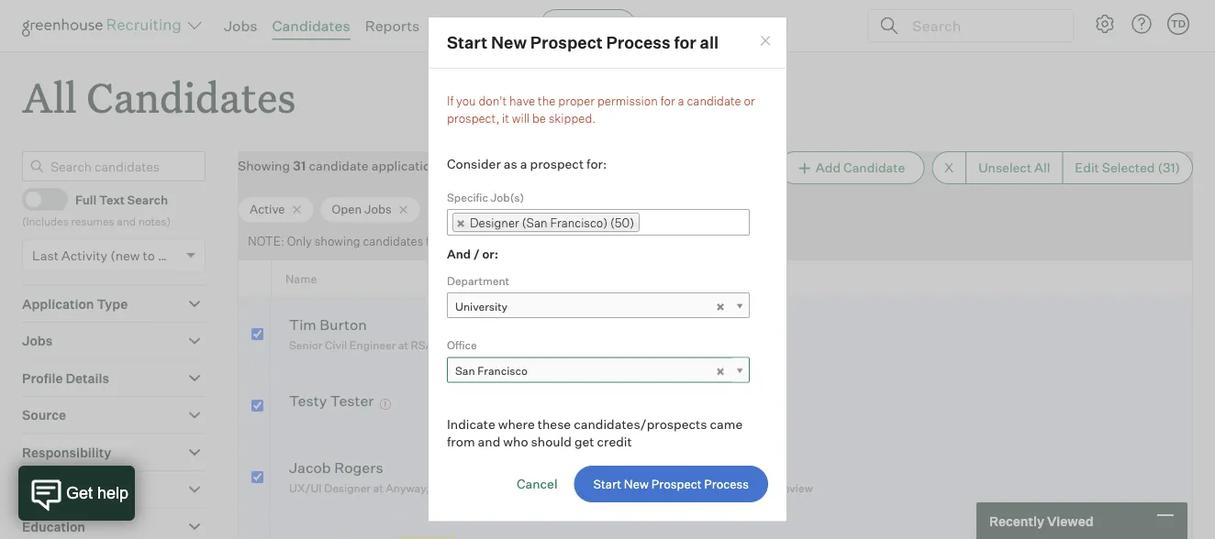 Task type: vqa. For each thing, say whether or not it's contained in the screenshot.
bottom the Current
no



Task type: locate. For each thing, give the bounding box(es) containing it.
it
[[502, 111, 509, 126]]

0 vertical spatial a
[[678, 93, 684, 108]]

test
[[601, 317, 635, 333], [601, 389, 635, 405], [601, 460, 635, 477]]

technical
[[677, 410, 726, 424]]

department
[[447, 274, 509, 288]]

have up will
[[509, 93, 535, 108]]

interview up san francisco link
[[615, 339, 662, 353]]

1 horizontal spatial application
[[715, 482, 774, 496]]

application type
[[22, 296, 128, 312]]

unselect
[[979, 160, 1032, 176]]

1 vertical spatial a
[[520, 156, 527, 172]]

test for burton
[[601, 317, 635, 333]]

1 horizontal spatial candidate
[[687, 93, 741, 108]]

2 horizontal spatial jobs
[[364, 202, 392, 217]]

1 horizontal spatial add
[[816, 160, 841, 176]]

0 horizontal spatial a
[[520, 156, 527, 172]]

edit
[[529, 234, 550, 249]]

recently
[[989, 513, 1045, 529]]

td
[[1171, 17, 1186, 30]]

test inside test (19) interview to schedule for debrief
[[601, 317, 635, 333]]

1 vertical spatial designer
[[324, 482, 371, 496]]

td button
[[1164, 9, 1193, 39]]

as
[[504, 156, 517, 172]]

configure image
[[1094, 13, 1116, 35]]

start new prospect process for all dialog
[[428, 17, 788, 540]]

be
[[532, 111, 546, 126]]

1 vertical spatial you
[[478, 234, 498, 249]]

add inside the add popup button
[[563, 17, 591, 35]]

interview inside test (19) interview to schedule for debrief
[[615, 339, 662, 353]]

1 vertical spatial at
[[373, 482, 383, 496]]

None text field
[[640, 211, 658, 234]]

last activity (new to old) option
[[32, 248, 182, 264]]

to for old)
[[143, 248, 155, 264]]

candidates link
[[272, 17, 350, 35]]

for inside test (19) interview to schedule for debrief
[[727, 339, 741, 353]]

0 vertical spatial at
[[398, 339, 408, 353]]

candidates down jobs link
[[86, 70, 296, 124]]

san francisco link
[[447, 357, 750, 384]]

you right if
[[456, 93, 476, 108]]

test inside 'test (19) collect feedback in application review'
[[601, 460, 635, 477]]

(19) inside 'test (19) collect feedback in application review'
[[638, 460, 661, 477]]

1 horizontal spatial a
[[678, 93, 684, 108]]

application down the last
[[22, 296, 94, 312]]

feedback
[[653, 482, 700, 496]]

1 horizontal spatial to
[[665, 339, 675, 353]]

designer down jacob rogers link
[[324, 482, 371, 496]]

0 vertical spatial all
[[22, 70, 77, 124]]

(19) up dos
[[638, 389, 661, 405]]

a inside if you don't have the proper permission for a candidate or prospect, it will be skipped.
[[678, 93, 684, 108]]

(19)
[[638, 317, 661, 333], [638, 389, 661, 405], [638, 460, 661, 477]]

1 horizontal spatial and
[[478, 434, 501, 450]]

add inside add candidate 'link'
[[816, 160, 841, 176]]

2 vertical spatial (19)
[[638, 460, 661, 477]]

designer inside the start new prospect process for all dialog
[[470, 215, 519, 230]]

edit
[[1075, 160, 1099, 176]]

0 horizontal spatial interview
[[615, 339, 662, 353]]

0 vertical spatial designer
[[470, 215, 519, 230]]

proper
[[558, 93, 595, 108]]

interview right technical
[[729, 410, 776, 424]]

have right or:
[[500, 234, 526, 249]]

full
[[75, 192, 97, 207]]

all right unselect at right
[[1035, 160, 1050, 176]]

1 vertical spatial interview
[[729, 410, 776, 424]]

viewed
[[1047, 513, 1094, 529]]

1 horizontal spatial you
[[478, 234, 498, 249]]

(50)
[[610, 215, 634, 230]]

rogers
[[334, 459, 383, 477]]

0 horizontal spatial designer
[[324, 482, 371, 496]]

source
[[22, 408, 66, 424]]

will
[[512, 111, 530, 126]]

0 horizontal spatial add
[[563, 17, 591, 35]]

burton
[[320, 316, 367, 334]]

0 horizontal spatial to
[[143, 248, 155, 264]]

for right permission
[[661, 93, 675, 108]]

0 vertical spatial and
[[117, 214, 136, 228]]

2 (19) from the top
[[638, 389, 661, 405]]

application right in
[[715, 482, 774, 496]]

2 test from the top
[[601, 389, 635, 405]]

candidates right jobs link
[[272, 17, 350, 35]]

candidate right 31
[[309, 158, 369, 174]]

to left "old)"
[[143, 248, 155, 264]]

to left schedule
[[665, 339, 675, 353]]

0 horizontal spatial at
[[373, 482, 383, 496]]

a right as
[[520, 156, 527, 172]]

debrief
[[743, 339, 781, 353]]

resumes
[[71, 214, 114, 228]]

get
[[575, 434, 594, 450]]

0 horizontal spatial and
[[117, 214, 136, 228]]

a right permission
[[678, 93, 684, 108]]

(19) inside test (19) interview to schedule for debrief
[[638, 317, 661, 333]]

0 vertical spatial test
[[601, 317, 635, 333]]

add
[[563, 17, 591, 35], [816, 160, 841, 176]]

test up 2
[[601, 389, 635, 405]]

test (19) collect feedback in application review
[[601, 460, 813, 496]]

university link
[[447, 293, 750, 319]]

designer (san francisco) (50)
[[470, 215, 634, 230]]

/
[[473, 246, 480, 261]]

permissions.
[[552, 234, 623, 249]]

1 horizontal spatial all
[[1035, 160, 1050, 176]]

education
[[22, 519, 85, 535]]

and down the text
[[117, 214, 136, 228]]

for right dos
[[660, 410, 674, 424]]

notes)
[[138, 214, 171, 228]]

1 vertical spatial test
[[601, 389, 635, 405]]

pipeline
[[22, 482, 73, 498]]

1 vertical spatial and
[[478, 434, 501, 450]]

3 test from the top
[[601, 460, 635, 477]]

came
[[710, 416, 743, 432]]

at down rogers
[[373, 482, 383, 496]]

text
[[99, 192, 125, 207]]

candidate reports are now available! apply filters and select "view in app" element
[[604, 152, 772, 185]]

only
[[287, 234, 312, 249]]

0 vertical spatial (19)
[[638, 317, 661, 333]]

or
[[744, 93, 755, 108]]

x link
[[932, 152, 966, 185]]

1 vertical spatial to
[[665, 339, 675, 353]]

application
[[22, 296, 94, 312], [715, 482, 774, 496]]

1 horizontal spatial at
[[398, 339, 408, 353]]

all down greenhouse recruiting image
[[22, 70, 77, 124]]

designer down the specific job(s)
[[470, 215, 519, 230]]

0 vertical spatial add
[[563, 17, 591, 35]]

0 vertical spatial have
[[509, 93, 535, 108]]

0 vertical spatial you
[[456, 93, 476, 108]]

indicate
[[447, 416, 495, 432]]

if you don't have the proper permission for a candidate or prospect, it will be skipped.
[[447, 93, 755, 126]]

designer
[[470, 215, 519, 230], [324, 482, 371, 496]]

0 vertical spatial to
[[143, 248, 155, 264]]

2 vertical spatial jobs
[[22, 333, 53, 349]]

integrations
[[434, 17, 518, 35]]

0 vertical spatial application
[[22, 296, 94, 312]]

candidate inside if you don't have the proper permission for a candidate or prospect, it will be skipped.
[[687, 93, 741, 108]]

None checkbox
[[251, 400, 263, 412]]

0 vertical spatial jobs
[[224, 17, 257, 35]]

2 vertical spatial test
[[601, 460, 635, 477]]

0 horizontal spatial application
[[22, 296, 94, 312]]

and down indicate
[[478, 434, 501, 450]]

unselect all
[[979, 160, 1050, 176]]

candidate left or
[[687, 93, 741, 108]]

add left candidate
[[816, 160, 841, 176]]

jobs
[[224, 17, 257, 35], [364, 202, 392, 217], [22, 333, 53, 349]]

tester
[[330, 392, 374, 410]]

test for rogers
[[601, 460, 635, 477]]

start new prospect process for all
[[447, 32, 719, 53]]

jobs link
[[224, 17, 257, 35]]

candidate
[[844, 160, 905, 176]]

1 vertical spatial jobs
[[364, 202, 392, 217]]

(19) up collect
[[638, 460, 661, 477]]

you right which
[[478, 234, 498, 249]]

to inside test (19) interview to schedule for debrief
[[665, 339, 675, 353]]

at inside jacob rogers ux/ui designer at anyway, inc.
[[373, 482, 383, 496]]

1 vertical spatial add
[[816, 160, 841, 176]]

1 test from the top
[[601, 317, 635, 333]]

0 vertical spatial candidates
[[272, 17, 350, 35]]

interview to schedule for debrief link
[[598, 337, 785, 354]]

jobs up profile
[[22, 333, 53, 349]]

1 (19) from the top
[[638, 317, 661, 333]]

jobs right open
[[364, 202, 392, 217]]

1 vertical spatial application
[[715, 482, 774, 496]]

interview inside 'test (19) 2 to-dos for technical interview'
[[729, 410, 776, 424]]

add button
[[540, 9, 636, 42]]

the
[[538, 93, 556, 108]]

0 horizontal spatial candidate
[[309, 158, 369, 174]]

none text field inside the start new prospect process for all dialog
[[640, 211, 658, 234]]

details
[[66, 371, 109, 387]]

prospect
[[530, 156, 584, 172]]

open jobs
[[332, 202, 392, 217]]

0 vertical spatial candidate
[[687, 93, 741, 108]]

add left the process
[[563, 17, 591, 35]]

None submit
[[574, 466, 768, 503]]

for left debrief
[[727, 339, 741, 353]]

(19) up interview to schedule for debrief 'link'
[[638, 317, 661, 333]]

test up collect
[[601, 460, 635, 477]]

0 vertical spatial interview
[[615, 339, 662, 353]]

1 horizontal spatial interview
[[729, 410, 776, 424]]

to for schedule
[[665, 339, 675, 353]]

tim
[[289, 316, 317, 334]]

0 horizontal spatial you
[[456, 93, 476, 108]]

1 horizontal spatial jobs
[[224, 17, 257, 35]]

1 horizontal spatial designer
[[470, 215, 519, 230]]

None checkbox
[[251, 329, 263, 341], [251, 472, 263, 484], [251, 329, 263, 341], [251, 472, 263, 484]]

1 vertical spatial (19)
[[638, 389, 661, 405]]

3 (19) from the top
[[638, 460, 661, 477]]

testy tester has been in technical interview for more than 14 days image
[[377, 399, 394, 410]]

test up san francisco link
[[601, 317, 635, 333]]

type
[[97, 296, 128, 312]]

to
[[143, 248, 155, 264], [665, 339, 675, 353]]

schedule
[[678, 339, 724, 353]]

you
[[456, 93, 476, 108], [478, 234, 498, 249]]

jobs left candidates link
[[224, 17, 257, 35]]

at left rsa
[[398, 339, 408, 353]]

note: only showing candidates for which you have edit permissions.
[[248, 234, 623, 249]]

collect
[[615, 482, 651, 496]]



Task type: describe. For each thing, give the bounding box(es) containing it.
profile
[[22, 371, 63, 387]]

job(s)
[[491, 190, 524, 204]]

cancel
[[517, 476, 558, 492]]

all candidates
[[22, 70, 296, 124]]

and / or:
[[447, 246, 498, 261]]

Search candidates field
[[22, 152, 206, 182]]

process
[[606, 32, 671, 53]]

francisco
[[478, 364, 528, 378]]

in
[[703, 482, 712, 496]]

td button
[[1168, 13, 1190, 35]]

2
[[615, 410, 621, 424]]

greenhouse recruiting image
[[22, 15, 187, 37]]

francisco)
[[550, 215, 608, 230]]

senior
[[289, 339, 323, 353]]

close image
[[758, 34, 773, 48]]

showing
[[238, 158, 290, 174]]

(19) for burton
[[638, 317, 661, 333]]

who
[[503, 434, 528, 450]]

if
[[447, 93, 454, 108]]

reports link
[[365, 17, 420, 35]]

at inside tim burton senior civil engineer at rsa engineering
[[398, 339, 408, 353]]

designer inside jacob rogers ux/ui designer at anyway, inc.
[[324, 482, 371, 496]]

active
[[250, 202, 285, 217]]

0 horizontal spatial jobs
[[22, 333, 53, 349]]

testy tester
[[289, 392, 374, 410]]

permission
[[597, 93, 658, 108]]

test inside 'test (19) 2 to-dos for technical interview'
[[601, 389, 635, 405]]

jacob rogers ux/ui designer at anyway, inc.
[[289, 459, 451, 496]]

from
[[447, 434, 475, 450]]

prospect
[[530, 32, 603, 53]]

(19) inside 'test (19) 2 to-dos for technical interview'
[[638, 389, 661, 405]]

candidates
[[363, 234, 423, 249]]

for inside 'test (19) 2 to-dos for technical interview'
[[660, 410, 674, 424]]

consider
[[447, 156, 501, 172]]

for inside if you don't have the proper permission for a candidate or prospect, it will be skipped.
[[661, 93, 675, 108]]

(san
[[522, 215, 548, 230]]

engineering
[[436, 339, 498, 353]]

don't
[[479, 93, 507, 108]]

should
[[531, 434, 572, 450]]

and
[[447, 246, 471, 261]]

application inside 'test (19) collect feedback in application review'
[[715, 482, 774, 496]]

1 vertical spatial candidates
[[86, 70, 296, 124]]

and inside indicate where these candidates/prospects came from and who should get credit
[[478, 434, 501, 450]]

full text search (includes resumes and notes)
[[22, 192, 171, 228]]

Search text field
[[908, 12, 1056, 39]]

recently viewed
[[989, 513, 1094, 529]]

review
[[776, 482, 813, 496]]

add for add candidate
[[816, 160, 841, 176]]

1 vertical spatial all
[[1035, 160, 1050, 176]]

showing 31 candidate applications
[[238, 158, 445, 174]]

tim burton link
[[289, 316, 367, 337]]

selected
[[1102, 160, 1155, 176]]

(includes
[[22, 214, 69, 228]]

last activity (new to old)
[[32, 248, 182, 264]]

(19) for rogers
[[638, 460, 661, 477]]

(new
[[110, 248, 140, 264]]

reports
[[365, 17, 420, 35]]

civil
[[325, 339, 347, 353]]

for left 'all'
[[674, 32, 696, 53]]

which
[[443, 234, 475, 249]]

anyway,
[[386, 482, 429, 496]]

consider as a prospect for:
[[447, 156, 607, 172]]

san francisco
[[455, 364, 528, 378]]

san
[[455, 364, 475, 378]]

1 vertical spatial candidate
[[309, 158, 369, 174]]

you inside if you don't have the proper permission for a candidate or prospect, it will be skipped.
[[456, 93, 476, 108]]

dos
[[639, 410, 658, 424]]

edit selected (31) link
[[1062, 152, 1193, 185]]

these
[[538, 416, 571, 432]]

for left which
[[426, 234, 441, 249]]

tim burton senior civil engineer at rsa engineering
[[289, 316, 498, 353]]

university
[[455, 299, 508, 313]]

pipeline tasks
[[22, 482, 112, 498]]

0 horizontal spatial all
[[22, 70, 77, 124]]

have inside if you don't have the proper permission for a candidate or prospect, it will be skipped.
[[509, 93, 535, 108]]

2 to-dos for technical interview link
[[598, 409, 781, 426]]

open
[[332, 202, 362, 217]]

unselect all link
[[966, 152, 1062, 185]]

and inside full text search (includes resumes and notes)
[[117, 214, 136, 228]]

jacob
[[289, 459, 331, 477]]

tasks
[[75, 482, 112, 498]]

office
[[447, 338, 477, 352]]

skipped.
[[549, 111, 596, 126]]

ux/ui
[[289, 482, 322, 496]]

specific job(s)
[[447, 190, 524, 204]]

add candidate link
[[779, 152, 925, 185]]

showing
[[315, 234, 360, 249]]

none submit inside the start new prospect process for all dialog
[[574, 466, 768, 503]]

old)
[[158, 248, 182, 264]]

indicate where these candidates/prospects came from and who should get credit
[[447, 416, 743, 450]]

rsa
[[411, 339, 433, 353]]

checkmark image
[[30, 192, 44, 205]]

for:
[[587, 156, 607, 172]]

test (19) 2 to-dos for technical interview
[[601, 389, 776, 424]]

(31)
[[1158, 160, 1180, 176]]

activity
[[61, 248, 108, 264]]

add for add
[[563, 17, 591, 35]]

1 vertical spatial have
[[500, 234, 526, 249]]

add candidate
[[816, 160, 905, 176]]

testy tester link
[[289, 392, 374, 413]]

integrations link
[[434, 17, 518, 35]]

where
[[498, 416, 535, 432]]

profile details
[[22, 371, 109, 387]]

credit
[[597, 434, 632, 450]]

testy
[[289, 392, 327, 410]]



